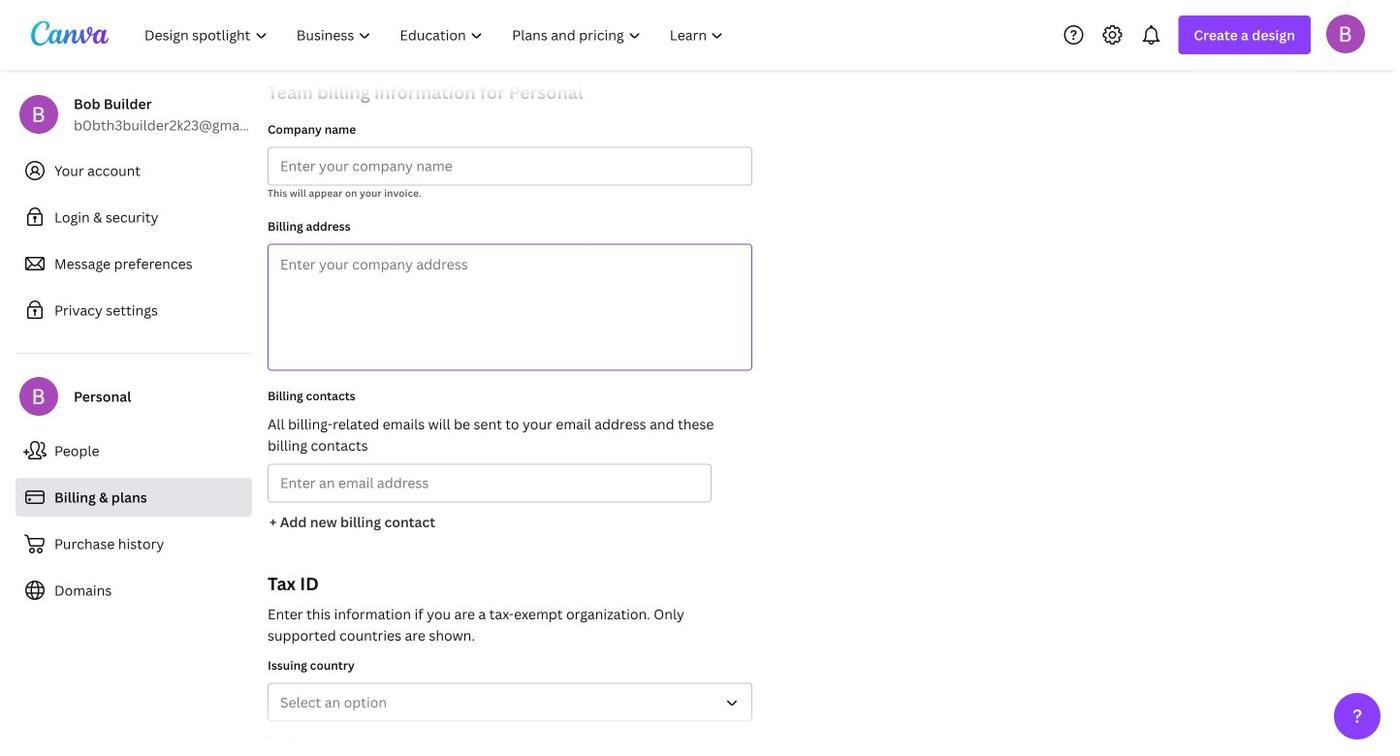 Task type: describe. For each thing, give the bounding box(es) containing it.
bob builder image
[[1327, 14, 1366, 53]]

Enter your company name text field
[[280, 148, 740, 185]]

top level navigation element
[[132, 16, 741, 54]]

Enter your company address text field
[[269, 245, 752, 370]]



Task type: vqa. For each thing, say whether or not it's contained in the screenshot.
'Enter Your Company Name' text field
yes



Task type: locate. For each thing, give the bounding box(es) containing it.
Enter an email address text field
[[280, 465, 700, 502]]

None button
[[268, 683, 753, 722]]



